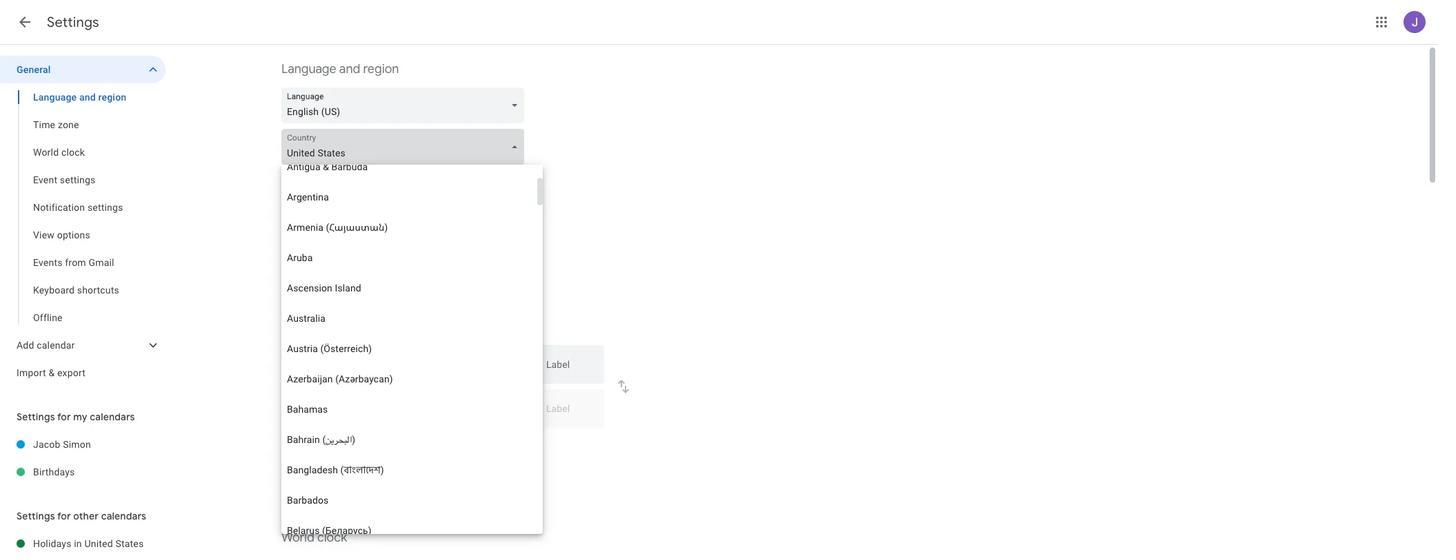 Task type: locate. For each thing, give the bounding box(es) containing it.
jacob simon
[[33, 439, 91, 450]]

world clock up event settings
[[33, 147, 85, 158]]

australia option
[[281, 304, 537, 334]]

0 vertical spatial settings
[[60, 175, 95, 186]]

world up event
[[33, 147, 59, 158]]

0 vertical spatial language and region
[[281, 61, 399, 77]]

1 for from the top
[[57, 411, 71, 424]]

time zone up "display"
[[281, 295, 339, 310]]

for left "other"
[[57, 510, 71, 523]]

world clock
[[33, 147, 85, 158], [281, 530, 347, 546]]

for
[[57, 411, 71, 424], [57, 510, 71, 523]]

world clock inside group
[[33, 147, 85, 158]]

current
[[470, 439, 500, 450]]

world down learn
[[281, 530, 315, 546]]

aruba option
[[281, 243, 537, 273]]

keyboard shortcuts
[[33, 285, 119, 296]]

belarus (беларусь) option
[[281, 516, 537, 546]]

language and region
[[281, 61, 399, 77], [33, 92, 126, 103]]

options
[[57, 230, 90, 241]]

1 vertical spatial my
[[364, 439, 377, 450]]

language
[[281, 61, 336, 77], [33, 92, 77, 103]]

1 vertical spatial clock
[[317, 530, 347, 546]]

to left current
[[459, 439, 467, 450]]

for for my
[[57, 411, 71, 424]]

group
[[0, 83, 166, 332]]

1 horizontal spatial time zone
[[281, 295, 339, 310]]

birthdays
[[33, 467, 75, 478]]

learn
[[281, 468, 302, 477]]

1 horizontal spatial region
[[363, 61, 399, 77]]

notification settings
[[33, 202, 123, 213]]

time
[[383, 324, 402, 335], [414, 439, 433, 450]]

event
[[33, 175, 57, 186]]

settings up the jacob
[[17, 411, 55, 424]]

0 horizontal spatial my
[[73, 411, 87, 424]]

clock
[[61, 147, 85, 158], [317, 530, 347, 546]]

zone up event settings
[[58, 119, 79, 130]]

zone
[[58, 119, 79, 130], [311, 295, 339, 310], [404, 324, 425, 335], [436, 439, 456, 450]]

0 horizontal spatial world
[[33, 147, 59, 158]]

armenia (հայաստան) option
[[281, 212, 537, 243]]

import & export
[[17, 368, 86, 379]]

time right the primary on the left of the page
[[414, 439, 433, 450]]

0 vertical spatial for
[[57, 411, 71, 424]]

bahrain (‫البحرين‬‎) option
[[281, 425, 537, 455]]

from
[[65, 257, 86, 268]]

learn more about how google calendar works across
[[281, 468, 480, 477]]

region
[[363, 61, 399, 77], [98, 92, 126, 103]]

jacob
[[33, 439, 60, 450]]

calendars for settings for other calendars
[[101, 510, 146, 523]]

settings for settings for other calendars
[[17, 510, 55, 523]]

time up "display"
[[281, 295, 309, 310]]

location
[[503, 439, 537, 450]]

bahamas option
[[281, 395, 537, 425]]

offline
[[33, 312, 63, 324]]

birthdays tree item
[[0, 459, 166, 486]]

austria (österreich) option
[[281, 334, 537, 364]]

antigua & barbuda option
[[281, 152, 537, 182]]

other
[[73, 510, 99, 523]]

1 vertical spatial for
[[57, 510, 71, 523]]

0 horizontal spatial time
[[33, 119, 55, 130]]

settings up notification settings
[[60, 175, 95, 186]]

1 vertical spatial time
[[281, 295, 309, 310]]

import
[[17, 368, 46, 379]]

general
[[17, 64, 51, 75]]

0 vertical spatial time zone
[[33, 119, 79, 130]]

tree
[[0, 56, 166, 387]]

1 horizontal spatial language
[[281, 61, 336, 77]]

jacob simon tree item
[[0, 431, 166, 459]]

add calendar
[[17, 340, 75, 351]]

for up jacob simon
[[57, 411, 71, 424]]

0 horizontal spatial clock
[[61, 147, 85, 158]]

settings for settings
[[47, 14, 99, 31]]

world clock down "more"
[[281, 530, 347, 546]]

about
[[325, 468, 346, 477]]

1 vertical spatial and
[[79, 92, 96, 103]]

0 horizontal spatial language
[[33, 92, 77, 103]]

go back image
[[17, 14, 33, 30]]

2 for from the top
[[57, 510, 71, 523]]

events
[[33, 257, 63, 268]]

time inside group
[[33, 119, 55, 130]]

1 vertical spatial world clock
[[281, 530, 347, 546]]

0 vertical spatial settings
[[47, 14, 99, 31]]

clock down about on the left bottom of the page
[[317, 530, 347, 546]]

0 horizontal spatial language and region
[[33, 92, 126, 103]]

1 horizontal spatial my
[[364, 439, 377, 450]]

primary
[[379, 439, 412, 450]]

time right secondary
[[383, 324, 402, 335]]

ask
[[302, 439, 318, 450]]

0 horizontal spatial region
[[98, 92, 126, 103]]

world
[[33, 147, 59, 158], [281, 530, 315, 546]]

my
[[73, 411, 87, 424], [364, 439, 377, 450]]

time
[[33, 119, 55, 130], [281, 295, 309, 310]]

0 vertical spatial world clock
[[33, 147, 85, 158]]

zone up works
[[436, 439, 456, 450]]

settings right go back image
[[47, 14, 99, 31]]

time zone up event settings
[[33, 119, 79, 130]]

1 vertical spatial calendars
[[101, 510, 146, 523]]

secondary
[[336, 324, 380, 335]]

0 vertical spatial language
[[281, 61, 336, 77]]

and
[[339, 61, 360, 77], [79, 92, 96, 103]]

2 vertical spatial settings
[[17, 510, 55, 523]]

1 vertical spatial world
[[281, 530, 315, 546]]

settings
[[47, 14, 99, 31], [17, 411, 55, 424], [17, 510, 55, 523]]

0 vertical spatial and
[[339, 61, 360, 77]]

0 horizontal spatial and
[[79, 92, 96, 103]]

1 vertical spatial settings
[[88, 202, 123, 213]]

1 horizontal spatial clock
[[317, 530, 347, 546]]

settings up options
[[88, 202, 123, 213]]

1 vertical spatial language and region
[[33, 92, 126, 103]]

None field
[[281, 88, 530, 123], [281, 129, 530, 165], [281, 88, 530, 123], [281, 129, 530, 165]]

1 vertical spatial settings
[[17, 411, 55, 424]]

0 vertical spatial my
[[73, 411, 87, 424]]

my right update
[[364, 439, 377, 450]]

birthdays link
[[33, 459, 166, 486]]

more
[[304, 468, 323, 477]]

calendars
[[90, 411, 135, 424], [101, 510, 146, 523]]

ask to update my primary time zone to current location
[[302, 439, 537, 450]]

to right ask
[[321, 439, 329, 450]]

0 vertical spatial time
[[33, 119, 55, 130]]

add
[[17, 340, 34, 351]]

time up event
[[33, 119, 55, 130]]

gmail
[[89, 257, 114, 268]]

time zone
[[33, 119, 79, 130], [281, 295, 339, 310]]

states
[[115, 539, 144, 550]]

calendars up jacob simon tree item
[[90, 411, 135, 424]]

zone up "display"
[[311, 295, 339, 310]]

1 horizontal spatial and
[[339, 61, 360, 77]]

0 horizontal spatial world clock
[[33, 147, 85, 158]]

calendar
[[394, 468, 427, 477]]

0 horizontal spatial to
[[321, 439, 329, 450]]

0 horizontal spatial time zone
[[33, 119, 79, 130]]

1 vertical spatial language
[[33, 92, 77, 103]]

language inside group
[[33, 92, 77, 103]]

my up jacob simon tree item
[[73, 411, 87, 424]]

0 vertical spatial calendars
[[90, 411, 135, 424]]

0 vertical spatial time
[[383, 324, 402, 335]]

holidays in united states
[[33, 539, 144, 550]]

settings
[[60, 175, 95, 186], [88, 202, 123, 213]]

1 horizontal spatial to
[[459, 439, 467, 450]]

azerbaijan (azərbaycan) option
[[281, 364, 537, 395]]

to
[[321, 439, 329, 450], [459, 439, 467, 450]]

export
[[57, 368, 86, 379]]

across
[[453, 468, 478, 477]]

0 vertical spatial clock
[[61, 147, 85, 158]]

settings for other calendars
[[17, 510, 146, 523]]

0 vertical spatial region
[[363, 61, 399, 77]]

calendars up states
[[101, 510, 146, 523]]

1 vertical spatial region
[[98, 92, 126, 103]]

general tree item
[[0, 56, 166, 83]]

0 vertical spatial world
[[33, 147, 59, 158]]

1 vertical spatial time
[[414, 439, 433, 450]]

settings for settings for my calendars
[[17, 411, 55, 424]]

clock up event settings
[[61, 147, 85, 158]]

settings up holidays
[[17, 510, 55, 523]]

1 horizontal spatial time
[[281, 295, 309, 310]]



Task type: describe. For each thing, give the bounding box(es) containing it.
1 horizontal spatial language and region
[[281, 61, 399, 77]]

settings for event settings
[[60, 175, 95, 186]]

view options
[[33, 230, 90, 241]]

united
[[84, 539, 113, 550]]

works
[[429, 468, 451, 477]]

Label for primary time zone. text field
[[546, 360, 593, 379]]

language and region inside group
[[33, 92, 126, 103]]

google
[[366, 468, 392, 477]]

for for other
[[57, 510, 71, 523]]

&
[[49, 368, 55, 379]]

calendar
[[37, 340, 75, 351]]

event settings
[[33, 175, 95, 186]]

0 horizontal spatial time
[[383, 324, 402, 335]]

settings for my calendars
[[17, 411, 135, 424]]

1 vertical spatial time zone
[[281, 295, 339, 310]]

1 to from the left
[[321, 439, 329, 450]]

argentina option
[[281, 182, 537, 212]]

display
[[302, 324, 333, 335]]

Label for secondary time zone. text field
[[546, 404, 593, 424]]

zone inside group
[[58, 119, 79, 130]]

region inside group
[[98, 92, 126, 103]]

clock inside group
[[61, 147, 85, 158]]

simon
[[63, 439, 91, 450]]

shortcuts
[[77, 285, 119, 296]]

1 horizontal spatial world
[[281, 530, 315, 546]]

zone down ascension island option
[[404, 324, 425, 335]]

notification
[[33, 202, 85, 213]]

and inside group
[[79, 92, 96, 103]]

1 horizontal spatial time
[[414, 439, 433, 450]]

tree containing general
[[0, 56, 166, 387]]

events from gmail
[[33, 257, 114, 268]]

settings for my calendars tree
[[0, 431, 166, 486]]

keyboard
[[33, 285, 75, 296]]

settings for notification settings
[[88, 202, 123, 213]]

bangladesh (বাংলাদেশ) option
[[281, 455, 537, 486]]

holidays in united states tree item
[[0, 530, 166, 557]]

how
[[349, 468, 364, 477]]

update
[[332, 439, 361, 450]]

display secondary time zone
[[302, 324, 425, 335]]

2 to from the left
[[459, 439, 467, 450]]

view
[[33, 230, 55, 241]]

barbados option
[[281, 486, 537, 516]]

world inside group
[[33, 147, 59, 158]]

calendars for settings for my calendars
[[90, 411, 135, 424]]

ascension island option
[[281, 273, 537, 304]]

holidays
[[33, 539, 71, 550]]

in
[[74, 539, 82, 550]]

1 horizontal spatial world clock
[[281, 530, 347, 546]]

time zone inside group
[[33, 119, 79, 130]]

holidays in united states link
[[33, 530, 166, 557]]

group containing language and region
[[0, 83, 166, 332]]

settings heading
[[47, 14, 99, 31]]



Task type: vqa. For each thing, say whether or not it's contained in the screenshot.
26 to the right
no



